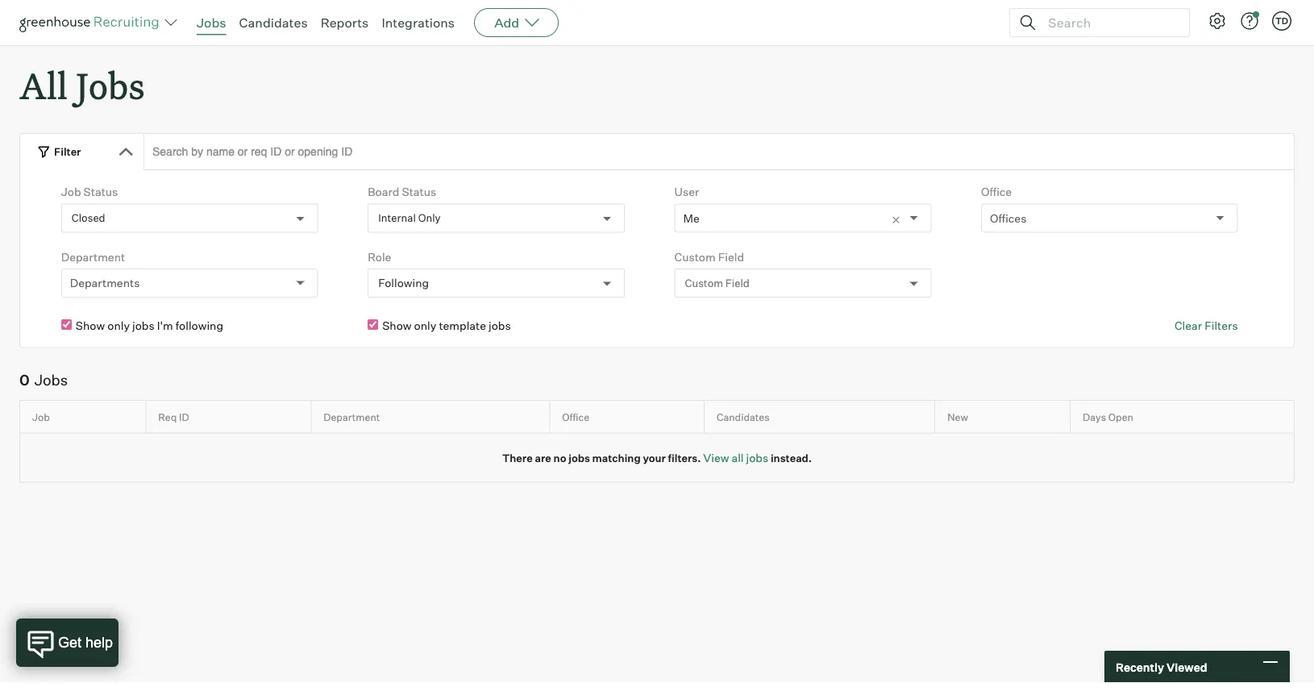 Task type: describe. For each thing, give the bounding box(es) containing it.
clear value element
[[891, 205, 910, 232]]

matching
[[592, 451, 641, 464]]

1 vertical spatial office
[[562, 411, 590, 423]]

i'm
[[157, 319, 173, 333]]

recently viewed
[[1116, 660, 1208, 674]]

job status
[[61, 185, 118, 199]]

reports
[[321, 15, 369, 31]]

td button
[[1273, 11, 1292, 31]]

internal
[[378, 212, 416, 225]]

0 vertical spatial custom field
[[675, 250, 744, 264]]

are
[[535, 451, 552, 464]]

instead.
[[771, 451, 812, 464]]

there are no jobs matching your filters. view all jobs instead.
[[502, 451, 812, 465]]

only for template
[[414, 319, 437, 333]]

0 jobs
[[19, 371, 68, 389]]

1 vertical spatial field
[[726, 277, 750, 290]]

board status
[[368, 185, 437, 199]]

id
[[179, 411, 189, 423]]

Show only jobs I'm following checkbox
[[61, 320, 72, 330]]

clear filters
[[1175, 319, 1239, 333]]

status for board status
[[402, 185, 437, 199]]

candidates link
[[239, 15, 308, 31]]

following
[[378, 276, 429, 290]]

greenhouse recruiting image
[[19, 13, 165, 32]]

Search text field
[[1044, 11, 1175, 34]]

0 vertical spatial field
[[718, 250, 744, 264]]

req
[[158, 411, 177, 423]]

show only template jobs
[[382, 319, 511, 333]]

following
[[176, 319, 223, 333]]

Search by name or req ID or opening ID text field
[[144, 133, 1295, 170]]

board
[[368, 185, 400, 199]]

1 horizontal spatial department
[[324, 411, 380, 423]]

all
[[732, 451, 744, 465]]

there
[[502, 451, 533, 464]]

closed
[[72, 212, 105, 225]]

td button
[[1269, 8, 1295, 34]]

template
[[439, 319, 486, 333]]

jobs right template
[[489, 319, 511, 333]]

internal only
[[378, 212, 441, 225]]

all jobs
[[19, 61, 145, 109]]

recently
[[1116, 660, 1165, 674]]

0 vertical spatial department
[[61, 250, 125, 264]]

only
[[418, 212, 441, 225]]

jobs inside there are no jobs matching your filters. view all jobs instead.
[[569, 451, 590, 464]]

days
[[1083, 411, 1107, 423]]



Task type: locate. For each thing, give the bounding box(es) containing it.
filter
[[54, 145, 81, 158]]

td
[[1276, 15, 1289, 26]]

jobs left the i'm
[[132, 319, 155, 333]]

show for show only jobs i'm following
[[76, 319, 105, 333]]

jobs
[[132, 319, 155, 333], [489, 319, 511, 333], [746, 451, 769, 465], [569, 451, 590, 464]]

custom
[[675, 250, 716, 264], [685, 277, 723, 290]]

status up internal only on the left of the page
[[402, 185, 437, 199]]

show for show only template jobs
[[382, 319, 412, 333]]

1 horizontal spatial candidates
[[717, 411, 770, 423]]

1 horizontal spatial jobs
[[76, 61, 145, 109]]

add button
[[474, 8, 559, 37]]

filters
[[1205, 319, 1239, 333]]

only left template
[[414, 319, 437, 333]]

offices
[[990, 211, 1027, 225]]

configure image
[[1208, 11, 1228, 31]]

jobs right all
[[746, 451, 769, 465]]

me
[[684, 211, 700, 225]]

only
[[107, 319, 130, 333], [414, 319, 437, 333]]

1 only from the left
[[107, 319, 130, 333]]

jobs
[[197, 15, 226, 31], [76, 61, 145, 109], [34, 371, 68, 389]]

filters.
[[668, 451, 701, 464]]

jobs right 0
[[34, 371, 68, 389]]

0 vertical spatial job
[[61, 185, 81, 199]]

view
[[704, 451, 729, 465]]

0 horizontal spatial status
[[84, 185, 118, 199]]

show right show only template jobs option
[[382, 319, 412, 333]]

candidates
[[239, 15, 308, 31], [717, 411, 770, 423]]

candidates right jobs link
[[239, 15, 308, 31]]

clear filters link
[[1175, 318, 1239, 334]]

jobs right 'no'
[[569, 451, 590, 464]]

custom field
[[675, 250, 744, 264], [685, 277, 750, 290]]

job up closed
[[61, 185, 81, 199]]

office
[[981, 185, 1012, 199], [562, 411, 590, 423]]

job down 0 jobs
[[32, 411, 50, 423]]

jobs down greenhouse recruiting image
[[76, 61, 145, 109]]

all
[[19, 61, 68, 109]]

integrations link
[[382, 15, 455, 31]]

0 vertical spatial custom
[[675, 250, 716, 264]]

office up 'no'
[[562, 411, 590, 423]]

0 horizontal spatial candidates
[[239, 15, 308, 31]]

status
[[84, 185, 118, 199], [402, 185, 437, 199]]

2 status from the left
[[402, 185, 437, 199]]

0 horizontal spatial office
[[562, 411, 590, 423]]

office up offices
[[981, 185, 1012, 199]]

days open
[[1083, 411, 1134, 423]]

reports link
[[321, 15, 369, 31]]

job
[[61, 185, 81, 199], [32, 411, 50, 423]]

0 horizontal spatial only
[[107, 319, 130, 333]]

0 horizontal spatial job
[[32, 411, 50, 423]]

2 show from the left
[[382, 319, 412, 333]]

open
[[1109, 411, 1134, 423]]

user
[[675, 185, 700, 199]]

candidates up all
[[717, 411, 770, 423]]

2 only from the left
[[414, 319, 437, 333]]

job for job status
[[61, 185, 81, 199]]

1 vertical spatial custom field
[[685, 277, 750, 290]]

me option
[[684, 211, 700, 225]]

show only jobs i'm following
[[76, 319, 223, 333]]

1 vertical spatial department
[[324, 411, 380, 423]]

1 vertical spatial custom
[[685, 277, 723, 290]]

status up closed
[[84, 185, 118, 199]]

0 vertical spatial jobs
[[197, 15, 226, 31]]

viewed
[[1167, 660, 1208, 674]]

0 horizontal spatial show
[[76, 319, 105, 333]]

clear value image
[[891, 215, 902, 226]]

view all jobs link
[[704, 451, 769, 465]]

jobs link
[[197, 15, 226, 31]]

role
[[368, 250, 392, 264]]

only down "departments"
[[107, 319, 130, 333]]

req id
[[158, 411, 189, 423]]

jobs for all jobs
[[76, 61, 145, 109]]

1 show from the left
[[76, 319, 105, 333]]

1 status from the left
[[84, 185, 118, 199]]

field
[[718, 250, 744, 264], [726, 277, 750, 290]]

status for job status
[[84, 185, 118, 199]]

add
[[495, 15, 520, 31]]

clear
[[1175, 319, 1203, 333]]

department
[[61, 250, 125, 264], [324, 411, 380, 423]]

only for jobs
[[107, 319, 130, 333]]

1 horizontal spatial office
[[981, 185, 1012, 199]]

1 horizontal spatial status
[[402, 185, 437, 199]]

0
[[19, 371, 30, 389]]

0 horizontal spatial jobs
[[34, 371, 68, 389]]

integrations
[[382, 15, 455, 31]]

2 horizontal spatial jobs
[[197, 15, 226, 31]]

1 horizontal spatial job
[[61, 185, 81, 199]]

show
[[76, 319, 105, 333], [382, 319, 412, 333]]

0 vertical spatial candidates
[[239, 15, 308, 31]]

new
[[948, 411, 969, 423]]

0 vertical spatial office
[[981, 185, 1012, 199]]

Show only template jobs checkbox
[[368, 320, 378, 330]]

1 vertical spatial candidates
[[717, 411, 770, 423]]

jobs left the candidates link
[[197, 15, 226, 31]]

jobs for 0 jobs
[[34, 371, 68, 389]]

no
[[554, 451, 567, 464]]

1 vertical spatial job
[[32, 411, 50, 423]]

2 vertical spatial jobs
[[34, 371, 68, 389]]

1 vertical spatial jobs
[[76, 61, 145, 109]]

show right show only jobs i'm following checkbox
[[76, 319, 105, 333]]

job for job
[[32, 411, 50, 423]]

0 horizontal spatial department
[[61, 250, 125, 264]]

your
[[643, 451, 666, 464]]

1 horizontal spatial only
[[414, 319, 437, 333]]

1 horizontal spatial show
[[382, 319, 412, 333]]

departments
[[70, 276, 140, 290]]



Task type: vqa. For each thing, say whether or not it's contained in the screenshot.
Jobs for All Jobs
yes



